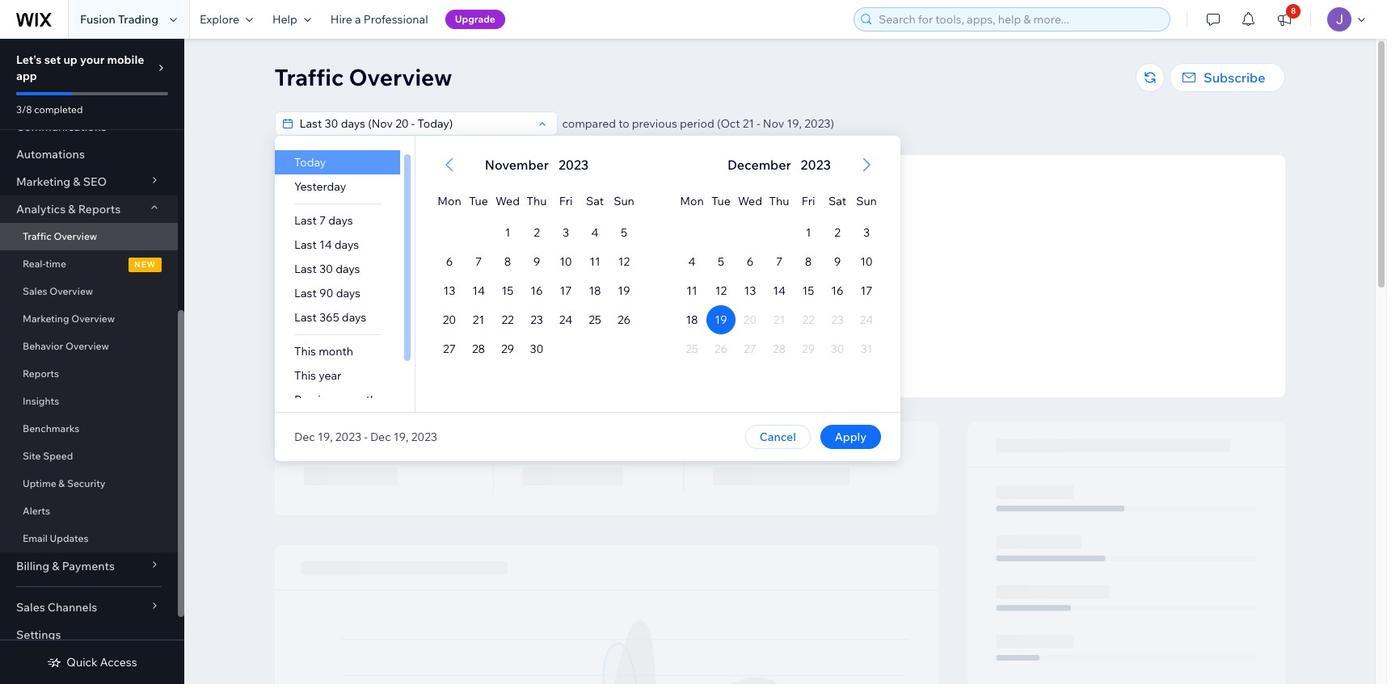 Task type: locate. For each thing, give the bounding box(es) containing it.
2 2 from the left
[[834, 226, 840, 240]]

0 vertical spatial this
[[294, 344, 316, 359]]

1 vertical spatial 4
[[688, 255, 695, 269]]

november
[[485, 157, 549, 173]]

sat for 11
[[586, 194, 604, 209]]

1 vertical spatial your
[[785, 302, 805, 314]]

last for last 90 days
[[294, 286, 316, 301]]

5 last from the top
[[294, 311, 316, 325]]

a left the 'professional'
[[355, 12, 361, 27]]

list box containing today
[[275, 150, 414, 412]]

1 horizontal spatial 2
[[834, 226, 840, 240]]

0 horizontal spatial 1
[[505, 226, 510, 240]]

1 for 7
[[806, 226, 811, 240]]

0 horizontal spatial sat
[[586, 194, 604, 209]]

1 horizontal spatial 3
[[863, 226, 870, 240]]

1 alert from the left
[[480, 155, 593, 175]]

apply
[[835, 430, 866, 445]]

1 mon tue wed thu from the left
[[437, 194, 547, 209]]

automations
[[16, 147, 85, 162]]

2 horizontal spatial 7
[[776, 255, 782, 269]]

trading
[[118, 12, 159, 27]]

previous
[[632, 116, 678, 131]]

2 13 from the left
[[744, 284, 756, 298]]

days for last 90 days
[[336, 286, 360, 301]]

1 1 from the left
[[505, 226, 510, 240]]

1 vertical spatial a
[[748, 354, 753, 366]]

last 365 days
[[294, 311, 366, 325]]

0 horizontal spatial a
[[355, 12, 361, 27]]

19 up 26
[[618, 284, 630, 298]]

1 wed from the left
[[495, 194, 520, 209]]

dec down previous
[[294, 430, 315, 445]]

1 vertical spatial hire
[[727, 354, 746, 366]]

alert down the nov
[[723, 155, 836, 175]]

1 vertical spatial 18
[[686, 313, 698, 328]]

uptime & security link
[[0, 471, 178, 498]]

dec down "previous month"
[[370, 430, 391, 445]]

marketing & seo
[[16, 175, 107, 189]]

overview up marketing overview
[[50, 285, 93, 298]]

1 down november
[[505, 226, 510, 240]]

hire inside hire a professional link
[[331, 12, 352, 27]]

1 horizontal spatial 21
[[743, 116, 755, 131]]

2 down november
[[533, 226, 540, 240]]

sat down 2023)
[[828, 194, 846, 209]]

0 vertical spatial traffic
[[275, 63, 344, 91]]

28
[[472, 342, 485, 357]]

2 mon from the left
[[680, 194, 704, 209]]

traffic down analytics
[[23, 230, 52, 243]]

12 up 26
[[618, 255, 630, 269]]

days right 365
[[342, 311, 366, 325]]

10 up 24
[[559, 255, 572, 269]]

1 vertical spatial this
[[294, 369, 316, 383]]

hire for hire a marketing expert
[[727, 354, 746, 366]]

10
[[559, 255, 572, 269], [860, 255, 873, 269]]

mon tue wed thu down december
[[680, 194, 789, 209]]

6 up not
[[747, 255, 753, 269]]

tue down november
[[469, 194, 488, 209]]

0 horizontal spatial 13
[[443, 284, 455, 298]]

1 horizontal spatial 15
[[802, 284, 814, 298]]

traffic overview down hire a professional
[[275, 63, 452, 91]]

0 horizontal spatial 15
[[501, 284, 513, 298]]

17 up more
[[860, 284, 872, 298]]

5 inside row
[[718, 255, 724, 269]]

settings link
[[0, 622, 178, 649]]

1 horizontal spatial fri
[[801, 194, 815, 209]]

& for billing
[[52, 560, 59, 574]]

hire for hire a professional
[[331, 12, 352, 27]]

wed down december
[[738, 194, 762, 209]]

-
[[757, 116, 761, 131], [364, 430, 367, 445]]

year
[[318, 369, 341, 383]]

this left year
[[294, 369, 316, 383]]

2 dec from the left
[[370, 430, 391, 445]]

2 for 8
[[834, 226, 840, 240]]

1 horizontal spatial 19
[[715, 313, 727, 328]]

new
[[134, 260, 156, 270]]

0 vertical spatial 21
[[743, 116, 755, 131]]

21 inside 'row group'
[[473, 313, 484, 328]]

days up last 30 days
[[334, 238, 359, 252]]

tuesday, december 19, 2023 cell
[[706, 306, 735, 335]]

1 last from the top
[[294, 213, 316, 228]]

3 for 11
[[562, 226, 569, 240]]

1 horizontal spatial 18
[[686, 313, 698, 328]]

last left 90
[[294, 286, 316, 301]]

sales inside 'link'
[[23, 285, 47, 298]]

6 up 20
[[446, 255, 453, 269]]

1 vertical spatial 12
[[715, 284, 727, 298]]

your left site on the top right of the page
[[785, 302, 805, 314]]

19
[[618, 284, 630, 298], [715, 313, 727, 328]]

a down how
[[748, 354, 753, 366]]

1 3 from the left
[[562, 226, 569, 240]]

to left previous
[[619, 116, 630, 131]]

0 horizontal spatial 6
[[446, 255, 453, 269]]

fri for 10
[[559, 194, 572, 209]]

1 vertical spatial traffic
[[822, 330, 849, 342]]

& inside 'dropdown button'
[[73, 175, 80, 189]]

0 vertical spatial traffic
[[796, 283, 830, 297]]

14 up once on the right top
[[773, 284, 785, 298]]

days up last 14 days
[[328, 213, 353, 228]]

30 inside 'row group'
[[530, 342, 543, 357]]

thu for 7
[[769, 194, 789, 209]]

to right how
[[760, 330, 769, 342]]

hire right help button
[[331, 12, 352, 27]]

0 horizontal spatial 12
[[618, 255, 630, 269]]

tue down december
[[711, 194, 730, 209]]

1 15 from the left
[[501, 284, 513, 298]]

17 up 24
[[560, 284, 572, 298]]

sun for 10
[[856, 194, 877, 209]]

& for uptime
[[58, 478, 65, 490]]

9
[[533, 255, 540, 269], [834, 255, 841, 269]]

3
[[562, 226, 569, 240], [863, 226, 870, 240]]

hire down how
[[727, 354, 746, 366]]

0 vertical spatial sales
[[23, 285, 47, 298]]

sun
[[613, 194, 634, 209], [856, 194, 877, 209]]

2023)
[[805, 116, 835, 131]]

15 up 22
[[501, 284, 513, 298]]

marketing inside marketing & seo 'dropdown button'
[[16, 175, 71, 189]]

mon tue wed thu down november
[[437, 194, 547, 209]]

Search for tools, apps, help & more... field
[[874, 8, 1165, 31]]

month up year
[[318, 344, 353, 359]]

2 grid from the left
[[658, 136, 900, 412]]

1 horizontal spatial reports
[[78, 202, 121, 217]]

explore
[[200, 12, 239, 27]]

list box
[[275, 150, 414, 412]]

row group
[[415, 218, 658, 412], [658, 218, 900, 412]]

uptime
[[23, 478, 56, 490]]

overview down analytics & reports on the left
[[54, 230, 97, 243]]

1 horizontal spatial -
[[757, 116, 761, 131]]

19,
[[787, 116, 802, 131], [317, 430, 332, 445], [393, 430, 408, 445]]

1 horizontal spatial 6
[[747, 255, 753, 269]]

dec 19, 2023 - dec 19, 2023
[[294, 430, 437, 445]]

1 vertical spatial 19
[[715, 313, 727, 328]]

18 up 25
[[589, 284, 601, 298]]

& left "seo" on the left top
[[73, 175, 80, 189]]

days right 90
[[336, 286, 360, 301]]

1 for 9
[[505, 226, 510, 240]]

0 horizontal spatial 7
[[319, 213, 326, 228]]

last down last 7 days
[[294, 238, 316, 252]]

behavior
[[23, 340, 63, 353]]

grid containing november
[[415, 136, 658, 412]]

1 vertical spatial 30
[[530, 342, 543, 357]]

0 horizontal spatial thu
[[526, 194, 547, 209]]

14 up last 30 days
[[319, 238, 332, 252]]

2 tue from the left
[[711, 194, 730, 209]]

a
[[355, 12, 361, 27], [748, 354, 753, 366]]

seo
[[83, 175, 107, 189]]

1 vertical spatial traffic
[[23, 230, 52, 243]]

0 vertical spatial a
[[355, 12, 361, 27]]

row containing 27
[[435, 335, 638, 364]]

reports down "seo" on the left top
[[78, 202, 121, 217]]

14
[[319, 238, 332, 252], [472, 284, 485, 298], [773, 284, 785, 298]]

enough
[[753, 283, 794, 297]]

2 row group from the left
[[658, 218, 900, 412]]

11 up get
[[686, 284, 697, 298]]

1 10 from the left
[[559, 255, 572, 269]]

marketing up analytics
[[16, 175, 71, 189]]

1 horizontal spatial 12
[[715, 284, 727, 298]]

2 fri from the left
[[801, 194, 815, 209]]

1 horizontal spatial 8
[[805, 255, 812, 269]]

2 horizontal spatial 8
[[1291, 6, 1296, 16]]

& down "marketing & seo"
[[68, 202, 76, 217]]

apply button
[[820, 425, 881, 450]]

sales for sales overview
[[23, 285, 47, 298]]

0 horizontal spatial wed
[[495, 194, 520, 209]]

16 up has at top right
[[831, 284, 844, 298]]

traffic down help button
[[275, 63, 344, 91]]

learn how to boost your traffic link
[[711, 329, 849, 343]]

2 last from the top
[[294, 238, 316, 252]]

this month
[[294, 344, 353, 359]]

19 up learn on the top right
[[715, 313, 727, 328]]

behavior overview link
[[0, 333, 178, 361]]

9 up 23
[[533, 255, 540, 269]]

2 9 from the left
[[834, 255, 841, 269]]

wed for 6
[[738, 194, 762, 209]]

hire inside hire a marketing expert link
[[727, 354, 746, 366]]

2 sat from the left
[[828, 194, 846, 209]]

1 up not enough traffic you'll get an overview once your site has more traffic.
[[806, 226, 811, 240]]

this up the this year
[[294, 344, 316, 359]]

traffic inside not enough traffic you'll get an overview once your site has more traffic.
[[796, 283, 830, 297]]

0 vertical spatial reports
[[78, 202, 121, 217]]

21
[[743, 116, 755, 131], [473, 313, 484, 328]]

how
[[739, 330, 758, 342]]

last for last 30 days
[[294, 262, 316, 277]]

overview
[[349, 63, 452, 91], [54, 230, 97, 243], [50, 285, 93, 298], [71, 313, 115, 325], [65, 340, 109, 353]]

2 wed from the left
[[738, 194, 762, 209]]

21 right 20
[[473, 313, 484, 328]]

you'll
[[661, 302, 685, 314]]

real-
[[23, 258, 46, 270]]

11 up 25
[[589, 255, 600, 269]]

overview inside 'link'
[[50, 285, 93, 298]]

0 horizontal spatial 11
[[589, 255, 600, 269]]

overview down marketing overview link at the top
[[65, 340, 109, 353]]

marketing overview link
[[0, 306, 178, 333]]

grid containing december
[[658, 136, 900, 412]]

4 last from the top
[[294, 286, 316, 301]]

wed down november
[[495, 194, 520, 209]]

1 horizontal spatial sun
[[856, 194, 877, 209]]

0 horizontal spatial 17
[[560, 284, 572, 298]]

marketing for marketing & seo
[[16, 175, 71, 189]]

alert containing november
[[480, 155, 593, 175]]

row
[[435, 180, 638, 218], [677, 180, 881, 218], [435, 218, 638, 247], [677, 218, 881, 247], [435, 247, 638, 277], [677, 247, 881, 277], [435, 277, 638, 306], [677, 277, 881, 306], [435, 306, 638, 335], [677, 306, 881, 335], [435, 335, 638, 364], [677, 335, 881, 364]]

8
[[1291, 6, 1296, 16], [504, 255, 511, 269], [805, 255, 812, 269]]

analytics
[[16, 202, 66, 217]]

last down last 14 days
[[294, 262, 316, 277]]

4
[[591, 226, 598, 240], [688, 255, 695, 269]]

2 alert from the left
[[723, 155, 836, 175]]

0 horizontal spatial hire
[[331, 12, 352, 27]]

marketing overview
[[23, 313, 115, 325]]

0 vertical spatial your
[[80, 53, 105, 67]]

overview for traffic overview link
[[54, 230, 97, 243]]

30
[[319, 262, 333, 277], [530, 342, 543, 357]]

1 horizontal spatial a
[[748, 354, 753, 366]]

2 for 10
[[533, 226, 540, 240]]

december
[[727, 157, 791, 173]]

behavior overview
[[23, 340, 109, 353]]

app
[[16, 69, 37, 83]]

alert down the compared
[[480, 155, 593, 175]]

overview down the 'professional'
[[349, 63, 452, 91]]

2 this from the top
[[294, 369, 316, 383]]

sat down the compared
[[586, 194, 604, 209]]

& inside dropdown button
[[52, 560, 59, 574]]

12 left not
[[715, 284, 727, 298]]

13 up 20
[[443, 284, 455, 298]]

1 horizontal spatial hire
[[727, 354, 746, 366]]

None field
[[295, 112, 532, 135]]

1 horizontal spatial mon tue wed thu
[[680, 194, 789, 209]]

row containing 20
[[435, 306, 638, 335]]

last left 365
[[294, 311, 316, 325]]

grid
[[415, 136, 658, 412], [658, 136, 900, 412]]

alert
[[480, 155, 593, 175], [723, 155, 836, 175]]

1 horizontal spatial 16
[[831, 284, 844, 298]]

channels
[[48, 601, 97, 615]]

13
[[443, 284, 455, 298], [744, 284, 756, 298]]

2
[[533, 226, 540, 240], [834, 226, 840, 240]]

2 thu from the left
[[769, 194, 789, 209]]

traffic up site on the top right of the page
[[796, 283, 830, 297]]

marketing inside marketing overview link
[[23, 313, 69, 325]]

completed
[[34, 104, 83, 116]]

analytics & reports button
[[0, 196, 178, 223]]

month up dec 19, 2023 - dec 19, 2023
[[342, 393, 377, 408]]

billing
[[16, 560, 49, 574]]

sat for 9
[[828, 194, 846, 209]]

0 vertical spatial 12
[[618, 255, 630, 269]]

& right billing
[[52, 560, 59, 574]]

sales down real-
[[23, 285, 47, 298]]

0 horizontal spatial 18
[[589, 284, 601, 298]]

2 1 from the left
[[806, 226, 811, 240]]

0 horizontal spatial 2
[[533, 226, 540, 240]]

0 horizontal spatial 10
[[559, 255, 572, 269]]

days up last 90 days
[[335, 262, 360, 277]]

& for marketing
[[73, 175, 80, 189]]

today
[[294, 155, 326, 170]]

1 horizontal spatial 1
[[806, 226, 811, 240]]

1 vertical spatial month
[[342, 393, 377, 408]]

1 horizontal spatial 30
[[530, 342, 543, 357]]

18
[[589, 284, 601, 298], [686, 313, 698, 328]]

0 horizontal spatial mon
[[437, 194, 461, 209]]

1 horizontal spatial 13
[[744, 284, 756, 298]]

2 sun from the left
[[856, 194, 877, 209]]

overview down the sales overview 'link'
[[71, 313, 115, 325]]

0 vertical spatial month
[[318, 344, 353, 359]]

traffic
[[275, 63, 344, 91], [23, 230, 52, 243]]

1 vertical spatial 11
[[686, 284, 697, 298]]

3 last from the top
[[294, 262, 316, 277]]

1 mon from the left
[[437, 194, 461, 209]]

quick access button
[[47, 656, 137, 670]]

1 horizontal spatial 5
[[718, 255, 724, 269]]

1 horizontal spatial wed
[[738, 194, 762, 209]]

1 horizontal spatial 17
[[860, 284, 872, 298]]

0 horizontal spatial traffic
[[23, 230, 52, 243]]

0 horizontal spatial 4
[[591, 226, 598, 240]]

month for previous month
[[342, 393, 377, 408]]

thu down november
[[526, 194, 547, 209]]

1 vertical spatial 21
[[473, 313, 484, 328]]

1 horizontal spatial traffic
[[275, 63, 344, 91]]

period
[[680, 116, 715, 131]]

1 horizontal spatial 14
[[472, 284, 485, 298]]

1 horizontal spatial mon
[[680, 194, 704, 209]]

20
[[443, 313, 456, 328]]

hire
[[331, 12, 352, 27], [727, 354, 746, 366]]

0 vertical spatial traffic overview
[[275, 63, 452, 91]]

0 horizontal spatial sun
[[613, 194, 634, 209]]

days for last 14 days
[[334, 238, 359, 252]]

1 2 from the left
[[533, 226, 540, 240]]

0 vertical spatial hire
[[331, 12, 352, 27]]

mon for 6
[[437, 194, 461, 209]]

page skeleton image
[[275, 422, 1285, 685]]

quick access
[[67, 656, 137, 670]]

your right boost
[[800, 330, 820, 342]]

traffic
[[796, 283, 830, 297], [822, 330, 849, 342]]

month for this month
[[318, 344, 353, 359]]

billing & payments button
[[0, 553, 178, 581]]

mon tue wed thu
[[437, 194, 547, 209], [680, 194, 789, 209]]

1 horizontal spatial 19,
[[393, 430, 408, 445]]

thu down december
[[769, 194, 789, 209]]

last up last 14 days
[[294, 213, 316, 228]]

0 vertical spatial marketing
[[16, 175, 71, 189]]

1 thu from the left
[[526, 194, 547, 209]]

marketing up behavior
[[23, 313, 69, 325]]

10 up more
[[860, 255, 873, 269]]

1 sun from the left
[[613, 194, 634, 209]]

16
[[530, 284, 543, 298], [831, 284, 844, 298]]

wed
[[495, 194, 520, 209], [738, 194, 762, 209]]

1 grid from the left
[[415, 136, 658, 412]]

a for marketing
[[748, 354, 753, 366]]

0 horizontal spatial 21
[[473, 313, 484, 328]]

13 up overview
[[744, 284, 756, 298]]

days
[[328, 213, 353, 228], [334, 238, 359, 252], [335, 262, 360, 277], [336, 286, 360, 301], [342, 311, 366, 325]]

18 left an
[[686, 313, 698, 328]]

21 right (oct
[[743, 116, 755, 131]]

- down "previous month"
[[364, 430, 367, 445]]

this for this month
[[294, 344, 316, 359]]

nov
[[763, 116, 785, 131]]

- left the nov
[[757, 116, 761, 131]]

marketing & seo button
[[0, 168, 178, 196]]

9 up has at top right
[[834, 255, 841, 269]]

1 vertical spatial sales
[[16, 601, 45, 615]]

30 right 29 on the left of the page
[[530, 342, 543, 357]]

1 vertical spatial to
[[760, 330, 769, 342]]

learn
[[711, 330, 736, 342]]

days for last 365 days
[[342, 311, 366, 325]]

1 sat from the left
[[586, 194, 604, 209]]

a for professional
[[355, 12, 361, 27]]

5
[[621, 226, 627, 240], [718, 255, 724, 269]]

1 fri from the left
[[559, 194, 572, 209]]

& inside dropdown button
[[68, 202, 76, 217]]

fusion
[[80, 12, 115, 27]]

1 this from the top
[[294, 344, 316, 359]]

sales up the settings
[[16, 601, 45, 615]]

reports
[[78, 202, 121, 217], [23, 368, 59, 380]]

1 6 from the left
[[446, 255, 453, 269]]

2 up has at top right
[[834, 226, 840, 240]]

traffic down has at top right
[[822, 330, 849, 342]]

2 3 from the left
[[863, 226, 870, 240]]

sat
[[586, 194, 604, 209], [828, 194, 846, 209]]

marketing for marketing overview
[[23, 313, 69, 325]]

0 vertical spatial to
[[619, 116, 630, 131]]

0 horizontal spatial 19
[[618, 284, 630, 298]]

15 up site on the top right of the page
[[802, 284, 814, 298]]

0 horizontal spatial mon tue wed thu
[[437, 194, 547, 209]]

1 vertical spatial traffic overview
[[23, 230, 97, 243]]

sales inside dropdown button
[[16, 601, 45, 615]]

row containing 6
[[435, 247, 638, 277]]

overview for behavior overview link
[[65, 340, 109, 353]]

& right uptime
[[58, 478, 65, 490]]

reports up insights
[[23, 368, 59, 380]]

1 horizontal spatial alert
[[723, 155, 836, 175]]

16 up 23
[[530, 284, 543, 298]]

tue for 7
[[469, 194, 488, 209]]

2 mon tue wed thu from the left
[[680, 194, 789, 209]]

30 up 90
[[319, 262, 333, 277]]

your right up
[[80, 53, 105, 67]]

0 vertical spatial -
[[757, 116, 761, 131]]

14 up 28
[[472, 284, 485, 298]]

traffic overview up time
[[23, 230, 97, 243]]

1 vertical spatial marketing
[[23, 313, 69, 325]]

overview for marketing overview link at the top
[[71, 313, 115, 325]]

1 tue from the left
[[469, 194, 488, 209]]

7
[[319, 213, 326, 228], [475, 255, 482, 269], [776, 255, 782, 269]]

0 horizontal spatial 30
[[319, 262, 333, 277]]



Task type: describe. For each thing, give the bounding box(es) containing it.
automations link
[[0, 141, 178, 168]]

19 inside cell
[[715, 313, 727, 328]]

last 14 days
[[294, 238, 359, 252]]

1 dec from the left
[[294, 430, 315, 445]]

traffic inside sidebar element
[[23, 230, 52, 243]]

2 17 from the left
[[860, 284, 872, 298]]

1 row group from the left
[[415, 218, 658, 412]]

updates
[[50, 533, 89, 545]]

compared to previous period (oct 21 - nov 19, 2023)
[[562, 116, 835, 131]]

traffic overview inside traffic overview link
[[23, 230, 97, 243]]

previous month
[[294, 393, 377, 408]]

get
[[687, 302, 702, 314]]

email updates
[[23, 533, 89, 545]]

an
[[705, 302, 716, 314]]

last for last 365 days
[[294, 311, 316, 325]]

29
[[501, 342, 514, 357]]

traffic.
[[869, 302, 899, 314]]

let's set up your mobile app
[[16, 53, 144, 83]]

(oct
[[717, 116, 740, 131]]

0 horizontal spatial 19,
[[317, 430, 332, 445]]

last for last 14 days
[[294, 238, 316, 252]]

24
[[559, 313, 572, 328]]

1 horizontal spatial 4
[[688, 255, 695, 269]]

0 horizontal spatial -
[[364, 430, 367, 445]]

last 90 days
[[294, 286, 360, 301]]

1 horizontal spatial 7
[[475, 255, 482, 269]]

payments
[[62, 560, 115, 574]]

cancel button
[[745, 425, 810, 450]]

8 inside button
[[1291, 6, 1296, 16]]

your inside not enough traffic you'll get an overview once your site has more traffic.
[[785, 302, 805, 314]]

0 vertical spatial 4
[[591, 226, 598, 240]]

1 horizontal spatial to
[[760, 330, 769, 342]]

expert
[[804, 354, 833, 366]]

0 horizontal spatial 14
[[319, 238, 332, 252]]

this year
[[294, 369, 341, 383]]

1 13 from the left
[[443, 284, 455, 298]]

time
[[46, 258, 66, 270]]

sales overview
[[23, 285, 93, 298]]

sales channels button
[[0, 594, 178, 622]]

0 horizontal spatial to
[[619, 116, 630, 131]]

7 inside list box
[[319, 213, 326, 228]]

upgrade button
[[445, 10, 505, 29]]

2 10 from the left
[[860, 255, 873, 269]]

fusion trading
[[80, 12, 159, 27]]

site speed
[[23, 450, 73, 463]]

& for analytics
[[68, 202, 76, 217]]

reports link
[[0, 361, 178, 388]]

2 horizontal spatial 19,
[[787, 116, 802, 131]]

2 6 from the left
[[747, 255, 753, 269]]

365
[[319, 311, 339, 325]]

insights
[[23, 395, 59, 408]]

communications button
[[0, 113, 178, 141]]

hire a marketing expert
[[727, 354, 833, 366]]

days for last 7 days
[[328, 213, 353, 228]]

23
[[530, 313, 543, 328]]

hire a professional
[[331, 12, 428, 27]]

0 vertical spatial 18
[[589, 284, 601, 298]]

reports inside dropdown button
[[78, 202, 121, 217]]

security
[[67, 478, 106, 490]]

traffic overview link
[[0, 223, 178, 251]]

let's
[[16, 53, 42, 67]]

8 button
[[1267, 0, 1303, 39]]

1 horizontal spatial 11
[[686, 284, 697, 298]]

overview
[[718, 302, 758, 314]]

1 horizontal spatial traffic overview
[[275, 63, 452, 91]]

subscribe button
[[1170, 63, 1285, 92]]

set
[[44, 53, 61, 67]]

27
[[443, 342, 456, 357]]

0 vertical spatial 19
[[618, 284, 630, 298]]

1 vertical spatial reports
[[23, 368, 59, 380]]

mon tue wed thu for 7
[[437, 194, 547, 209]]

days for last 30 days
[[335, 262, 360, 277]]

row containing 18
[[677, 306, 881, 335]]

1 9 from the left
[[533, 255, 540, 269]]

overview for the sales overview 'link'
[[50, 285, 93, 298]]

wed for 8
[[495, 194, 520, 209]]

3 for 9
[[863, 226, 870, 240]]

upgrade
[[455, 13, 496, 25]]

tue for 5
[[711, 194, 730, 209]]

2 15 from the left
[[802, 284, 814, 298]]

more
[[844, 302, 867, 314]]

compared
[[562, 116, 616, 131]]

site
[[23, 450, 41, 463]]

0 horizontal spatial 5
[[621, 226, 627, 240]]

sales channels
[[16, 601, 97, 615]]

thu for 9
[[526, 194, 547, 209]]

row containing 11
[[677, 277, 881, 306]]

22
[[501, 313, 514, 328]]

billing & payments
[[16, 560, 115, 574]]

traffic inside learn how to boost your traffic link
[[822, 330, 849, 342]]

your inside let's set up your mobile app
[[80, 53, 105, 67]]

mon tue wed thu for 5
[[680, 194, 789, 209]]

1 17 from the left
[[560, 284, 572, 298]]

this for this year
[[294, 369, 316, 383]]

sales overview link
[[0, 278, 178, 306]]

speed
[[43, 450, 73, 463]]

3/8 completed
[[16, 104, 83, 116]]

sales for sales channels
[[16, 601, 45, 615]]

benchmarks
[[23, 423, 80, 435]]

1 16 from the left
[[530, 284, 543, 298]]

learn how to boost your traffic
[[711, 330, 849, 342]]

2 horizontal spatial 14
[[773, 284, 785, 298]]

row containing 4
[[677, 247, 881, 277]]

subscribe
[[1204, 70, 1266, 86]]

not
[[730, 283, 750, 297]]

last for last 7 days
[[294, 213, 316, 228]]

0 horizontal spatial 8
[[504, 255, 511, 269]]

2 16 from the left
[[831, 284, 844, 298]]

alerts
[[23, 505, 50, 518]]

insights link
[[0, 388, 178, 416]]

2 vertical spatial your
[[800, 330, 820, 342]]

marketing
[[756, 354, 801, 366]]

communications
[[16, 120, 107, 134]]

up
[[63, 53, 78, 67]]

email updates link
[[0, 526, 178, 553]]

last 7 days
[[294, 213, 353, 228]]

professional
[[364, 12, 428, 27]]

sidebar element
[[0, 0, 184, 685]]

fri for 8
[[801, 194, 815, 209]]

90
[[319, 286, 333, 301]]

row containing 13
[[435, 277, 638, 306]]

benchmarks link
[[0, 416, 178, 443]]

uptime & security
[[23, 478, 106, 490]]

0 vertical spatial 11
[[589, 255, 600, 269]]

boost
[[771, 330, 798, 342]]

25
[[588, 313, 601, 328]]

not enough traffic you'll get an overview once your site has more traffic.
[[661, 283, 899, 314]]

alert containing december
[[723, 155, 836, 175]]

mon for 4
[[680, 194, 704, 209]]

mobile
[[107, 53, 144, 67]]

site
[[807, 302, 823, 314]]

0 vertical spatial 30
[[319, 262, 333, 277]]

analytics & reports
[[16, 202, 121, 217]]

sun for 12
[[613, 194, 634, 209]]

26
[[617, 313, 630, 328]]



Task type: vqa. For each thing, say whether or not it's contained in the screenshot.
21
yes



